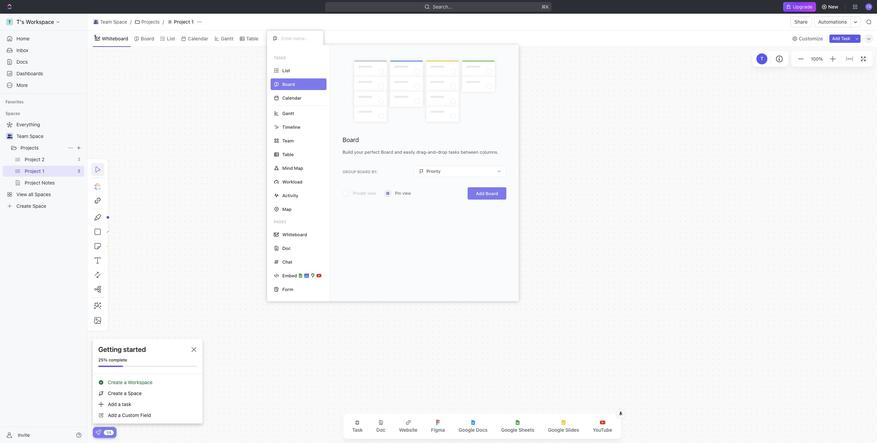 Task type: locate. For each thing, give the bounding box(es) containing it.
google sheets
[[502, 428, 535, 433]]

a for workspace
[[124, 380, 127, 386]]

0 vertical spatial table
[[246, 35, 259, 41]]

1 horizontal spatial team space link
[[92, 18, 129, 26]]

view
[[368, 191, 377, 196], [403, 191, 411, 196]]

google right figma
[[459, 428, 475, 433]]

columns.
[[480, 150, 499, 155]]

create a space
[[108, 391, 142, 397]]

2 horizontal spatial space
[[128, 391, 142, 397]]

calendar up timeline at the top left of page
[[283, 95, 302, 101]]

0 horizontal spatial projects
[[21, 145, 39, 151]]

map right "mind"
[[294, 165, 303, 171]]

1 view from the left
[[368, 191, 377, 196]]

favorites
[[5, 99, 24, 105]]

1 horizontal spatial projects link
[[133, 18, 161, 26]]

add board
[[476, 191, 499, 197]]

google
[[459, 428, 475, 433], [502, 428, 518, 433], [548, 428, 565, 433]]

1 vertical spatial projects
[[21, 145, 39, 151]]

1 create from the top
[[108, 380, 123, 386]]

activity
[[283, 193, 299, 198]]

website button
[[394, 416, 423, 437]]

0 horizontal spatial list
[[167, 35, 175, 41]]

1 google from the left
[[459, 428, 475, 433]]

add
[[833, 36, 841, 41], [476, 191, 485, 197], [108, 402, 117, 408], [108, 413, 117, 419]]

a left "task"
[[118, 402, 121, 408]]

1/4
[[106, 431, 111, 435]]

automations
[[819, 19, 848, 25]]

a up create a space
[[124, 380, 127, 386]]

3 google from the left
[[548, 428, 565, 433]]

1 horizontal spatial doc
[[377, 428, 386, 433]]

tree
[[3, 119, 84, 212]]

whiteboard down pages
[[283, 232, 307, 237]]

view button
[[267, 34, 289, 43]]

drop
[[438, 150, 448, 155]]

gantt up timeline at the top left of page
[[283, 111, 294, 116]]

0 vertical spatial doc
[[283, 246, 291, 251]]

doc right task button
[[377, 428, 386, 433]]

0 horizontal spatial view
[[368, 191, 377, 196]]

task left doc button
[[353, 428, 363, 433]]

1 horizontal spatial team space
[[100, 19, 127, 25]]

1 horizontal spatial docs
[[476, 428, 488, 433]]

table
[[246, 35, 259, 41], [283, 152, 294, 157]]

add a task
[[108, 402, 131, 408]]

1 vertical spatial projects link
[[21, 143, 65, 154]]

inbox
[[16, 47, 28, 53]]

project 1
[[174, 19, 194, 25]]

figma
[[431, 428, 445, 433]]

2 horizontal spatial team
[[283, 138, 294, 143]]

add left "task"
[[108, 402, 117, 408]]

task
[[842, 36, 851, 41], [353, 428, 363, 433]]

a up "task"
[[124, 391, 127, 397]]

team down spaces
[[16, 133, 28, 139]]

tasks
[[449, 150, 460, 155]]

1 vertical spatial docs
[[476, 428, 488, 433]]

google for google docs
[[459, 428, 475, 433]]

0 horizontal spatial team space link
[[16, 131, 83, 142]]

complete
[[109, 358, 127, 363]]

0 vertical spatial gantt
[[221, 35, 234, 41]]

tree inside sidebar navigation
[[3, 119, 84, 212]]

1 vertical spatial user group image
[[7, 134, 12, 139]]

0 horizontal spatial user group image
[[7, 134, 12, 139]]

easily
[[404, 150, 415, 155]]

1 vertical spatial whiteboard
[[283, 232, 307, 237]]

0 horizontal spatial calendar
[[188, 35, 208, 41]]

2 google from the left
[[502, 428, 518, 433]]

list link
[[166, 34, 175, 43]]

1 horizontal spatial space
[[113, 19, 127, 25]]

create up the add a task
[[108, 391, 123, 397]]

board
[[141, 35, 154, 41], [343, 137, 359, 144], [381, 150, 393, 155], [486, 191, 499, 197]]

1 horizontal spatial map
[[294, 165, 303, 171]]

projects inside sidebar navigation
[[21, 145, 39, 151]]

user group image
[[94, 20, 98, 24], [7, 134, 12, 139]]

pin
[[395, 191, 401, 196]]

1 vertical spatial create
[[108, 391, 123, 397]]

0 vertical spatial projects link
[[133, 18, 161, 26]]

0 vertical spatial docs
[[16, 59, 28, 65]]

task inside add task button
[[842, 36, 851, 41]]

team space link
[[92, 18, 129, 26], [16, 131, 83, 142]]

build your perfect board and easily drag-and-drop tasks between columns.
[[343, 150, 499, 155]]

1 vertical spatial table
[[283, 152, 294, 157]]

0 horizontal spatial docs
[[16, 59, 28, 65]]

doc
[[283, 246, 291, 251], [377, 428, 386, 433]]

google sheets button
[[496, 416, 540, 437]]

1 horizontal spatial whiteboard
[[283, 232, 307, 237]]

0 horizontal spatial google
[[459, 428, 475, 433]]

table link
[[245, 34, 259, 43]]

add down automations button
[[833, 36, 841, 41]]

0 horizontal spatial /
[[130, 19, 132, 25]]

0 vertical spatial task
[[842, 36, 851, 41]]

1 horizontal spatial /
[[163, 19, 164, 25]]

⌘k
[[542, 4, 549, 10]]

google left the "sheets"
[[502, 428, 518, 433]]

/
[[130, 19, 132, 25], [163, 19, 164, 25]]

1 horizontal spatial user group image
[[94, 20, 98, 24]]

build
[[343, 150, 353, 155]]

map down activity
[[283, 207, 292, 212]]

task down automations button
[[842, 36, 851, 41]]

1 horizontal spatial calendar
[[283, 95, 302, 101]]

2 horizontal spatial google
[[548, 428, 565, 433]]

gantt inside gantt link
[[221, 35, 234, 41]]

whiteboard left the board link
[[102, 35, 128, 41]]

1 horizontal spatial google
[[502, 428, 518, 433]]

space inside tree
[[30, 133, 43, 139]]

private
[[353, 191, 367, 196]]

team space down spaces
[[16, 133, 43, 139]]

your
[[354, 150, 364, 155]]

gantt
[[221, 35, 234, 41], [283, 111, 294, 116]]

0 horizontal spatial doc
[[283, 246, 291, 251]]

team down timeline at the top left of page
[[283, 138, 294, 143]]

google for google sheets
[[502, 428, 518, 433]]

table up "mind"
[[283, 152, 294, 157]]

team space up "whiteboard" link
[[100, 19, 127, 25]]

create up create a space
[[108, 380, 123, 386]]

0 vertical spatial create
[[108, 380, 123, 386]]

calendar down the 1
[[188, 35, 208, 41]]

table right gantt link
[[246, 35, 259, 41]]

list down tasks
[[283, 68, 290, 73]]

gantt left table link
[[221, 35, 234, 41]]

0 vertical spatial whiteboard
[[102, 35, 128, 41]]

view right the private
[[368, 191, 377, 196]]

1 vertical spatial gantt
[[283, 111, 294, 116]]

team space
[[100, 19, 127, 25], [16, 133, 43, 139]]

favorites button
[[3, 98, 26, 106]]

add inside button
[[833, 36, 841, 41]]

1 horizontal spatial team
[[100, 19, 112, 25]]

task inside task button
[[353, 428, 363, 433]]

0 vertical spatial list
[[167, 35, 175, 41]]

0 horizontal spatial task
[[353, 428, 363, 433]]

0 vertical spatial team space link
[[92, 18, 129, 26]]

inbox link
[[3, 45, 84, 56]]

tree containing team space
[[3, 119, 84, 212]]

2 view from the left
[[403, 191, 411, 196]]

google left slides
[[548, 428, 565, 433]]

mind map
[[283, 165, 303, 171]]

25% complete
[[98, 358, 127, 363]]

team space inside tree
[[16, 133, 43, 139]]

doc up chat
[[283, 246, 291, 251]]

1 / from the left
[[130, 19, 132, 25]]

map
[[294, 165, 303, 171], [283, 207, 292, 212]]

0 vertical spatial team space
[[100, 19, 127, 25]]

customize button
[[791, 34, 826, 43]]

0 horizontal spatial projects link
[[21, 143, 65, 154]]

0 vertical spatial map
[[294, 165, 303, 171]]

team
[[100, 19, 112, 25], [16, 133, 28, 139], [283, 138, 294, 143]]

list down project 1 link
[[167, 35, 175, 41]]

project
[[174, 19, 190, 25]]

getting
[[98, 346, 122, 354]]

priority
[[427, 169, 441, 174]]

slides
[[566, 428, 580, 433]]

0 horizontal spatial team
[[16, 133, 28, 139]]

list
[[167, 35, 175, 41], [283, 68, 290, 73]]

1 vertical spatial team space
[[16, 133, 43, 139]]

1
[[191, 19, 194, 25]]

projects
[[142, 19, 160, 25], [21, 145, 39, 151]]

a
[[124, 380, 127, 386], [124, 391, 127, 397], [118, 402, 121, 408], [118, 413, 121, 419]]

0 horizontal spatial space
[[30, 133, 43, 139]]

tasks
[[274, 56, 286, 60]]

1 horizontal spatial table
[[283, 152, 294, 157]]

1 vertical spatial task
[[353, 428, 363, 433]]

0 vertical spatial projects
[[142, 19, 160, 25]]

add down the add a task
[[108, 413, 117, 419]]

view
[[276, 35, 287, 41]]

perfect
[[365, 150, 380, 155]]

1 horizontal spatial view
[[403, 191, 411, 196]]

custom
[[122, 413, 139, 419]]

workload
[[283, 179, 303, 185]]

1 vertical spatial map
[[283, 207, 292, 212]]

add down priority dropdown button
[[476, 191, 485, 197]]

0 horizontal spatial gantt
[[221, 35, 234, 41]]

whiteboard
[[102, 35, 128, 41], [283, 232, 307, 237]]

0 horizontal spatial team space
[[16, 133, 43, 139]]

doc inside button
[[377, 428, 386, 433]]

view right pin
[[403, 191, 411, 196]]

1 vertical spatial space
[[30, 133, 43, 139]]

1 horizontal spatial task
[[842, 36, 851, 41]]

1 vertical spatial doc
[[377, 428, 386, 433]]

figma button
[[426, 416, 451, 437]]

list inside 'link'
[[167, 35, 175, 41]]

1 vertical spatial team space link
[[16, 131, 83, 142]]

1 horizontal spatial list
[[283, 68, 290, 73]]

a down the add a task
[[118, 413, 121, 419]]

a for task
[[118, 402, 121, 408]]

docs
[[16, 59, 28, 65], [476, 428, 488, 433]]

spaces
[[5, 111, 20, 116]]

team up "whiteboard" link
[[100, 19, 112, 25]]

2 create from the top
[[108, 391, 123, 397]]



Task type: vqa. For each thing, say whether or not it's contained in the screenshot.
Mind
yes



Task type: describe. For each thing, give the bounding box(es) containing it.
view button
[[267, 31, 289, 47]]

create a workspace
[[108, 380, 153, 386]]

1 vertical spatial list
[[283, 68, 290, 73]]

share button
[[791, 16, 812, 27]]

100%
[[812, 56, 824, 62]]

25%
[[98, 358, 108, 363]]

group board by:
[[343, 170, 378, 174]]

dashboards
[[16, 71, 43, 76]]

upgrade link
[[784, 2, 817, 12]]

invite
[[18, 433, 30, 438]]

add a custom field
[[108, 413, 151, 419]]

youtube button
[[588, 416, 618, 437]]

automations button
[[815, 17, 851, 27]]

board
[[358, 170, 371, 174]]

drag-
[[417, 150, 428, 155]]

add for add a task
[[108, 402, 117, 408]]

by:
[[372, 170, 378, 174]]

new button
[[819, 1, 843, 12]]

board link
[[140, 34, 154, 43]]

mind
[[283, 165, 293, 171]]

0 horizontal spatial whiteboard
[[102, 35, 128, 41]]

new
[[829, 4, 839, 10]]

timeline
[[283, 124, 301, 130]]

docs inside sidebar navigation
[[16, 59, 28, 65]]

and
[[395, 150, 402, 155]]

a for space
[[124, 391, 127, 397]]

add for add board
[[476, 191, 485, 197]]

close image
[[192, 348, 196, 352]]

task button
[[347, 416, 368, 437]]

calendar link
[[187, 34, 208, 43]]

embed
[[283, 273, 297, 279]]

0 horizontal spatial table
[[246, 35, 259, 41]]

view for private view
[[368, 191, 377, 196]]

google docs
[[459, 428, 488, 433]]

gantt link
[[220, 34, 234, 43]]

pin view
[[395, 191, 411, 196]]

100% button
[[810, 55, 825, 63]]

0 horizontal spatial map
[[283, 207, 292, 212]]

1 horizontal spatial projects
[[142, 19, 160, 25]]

create for create a space
[[108, 391, 123, 397]]

1 vertical spatial calendar
[[283, 95, 302, 101]]

doc button
[[371, 416, 391, 437]]

started
[[123, 346, 146, 354]]

and-
[[428, 150, 438, 155]]

user group image inside sidebar navigation
[[7, 134, 12, 139]]

getting started
[[98, 346, 146, 354]]

Enter name... field
[[281, 35, 318, 41]]

add for add a custom field
[[108, 413, 117, 419]]

pages
[[274, 220, 286, 224]]

create for create a workspace
[[108, 380, 123, 386]]

home link
[[3, 33, 84, 44]]

group
[[343, 170, 357, 174]]

google docs button
[[453, 416, 493, 437]]

website
[[399, 428, 418, 433]]

a for custom
[[118, 413, 121, 419]]

0 vertical spatial calendar
[[188, 35, 208, 41]]

onboarding checklist button image
[[96, 430, 101, 436]]

google slides button
[[543, 416, 585, 437]]

sidebar navigation
[[0, 14, 87, 444]]

google for google slides
[[548, 428, 565, 433]]

view for pin view
[[403, 191, 411, 196]]

between
[[461, 150, 479, 155]]

form
[[283, 287, 293, 292]]

task
[[122, 402, 131, 408]]

team inside tree
[[16, 133, 28, 139]]

private view
[[353, 191, 377, 196]]

dashboards link
[[3, 68, 84, 79]]

0 vertical spatial space
[[113, 19, 127, 25]]

sheets
[[519, 428, 535, 433]]

team space link inside tree
[[16, 131, 83, 142]]

google slides
[[548, 428, 580, 433]]

project 1 link
[[165, 18, 195, 26]]

whiteboard link
[[100, 34, 128, 43]]

home
[[16, 36, 30, 41]]

2 vertical spatial space
[[128, 391, 142, 397]]

priority button
[[414, 166, 507, 177]]

0 vertical spatial user group image
[[94, 20, 98, 24]]

add for add task
[[833, 36, 841, 41]]

docs inside button
[[476, 428, 488, 433]]

upgrade
[[793, 4, 813, 10]]

customize
[[800, 35, 824, 41]]

search...
[[433, 4, 453, 10]]

add task button
[[830, 34, 854, 43]]

1 horizontal spatial gantt
[[283, 111, 294, 116]]

workspace
[[128, 380, 153, 386]]

field
[[140, 413, 151, 419]]

youtube
[[593, 428, 613, 433]]

add task
[[833, 36, 851, 41]]

2 / from the left
[[163, 19, 164, 25]]

share
[[795, 19, 808, 25]]

onboarding checklist button element
[[96, 430, 101, 436]]



